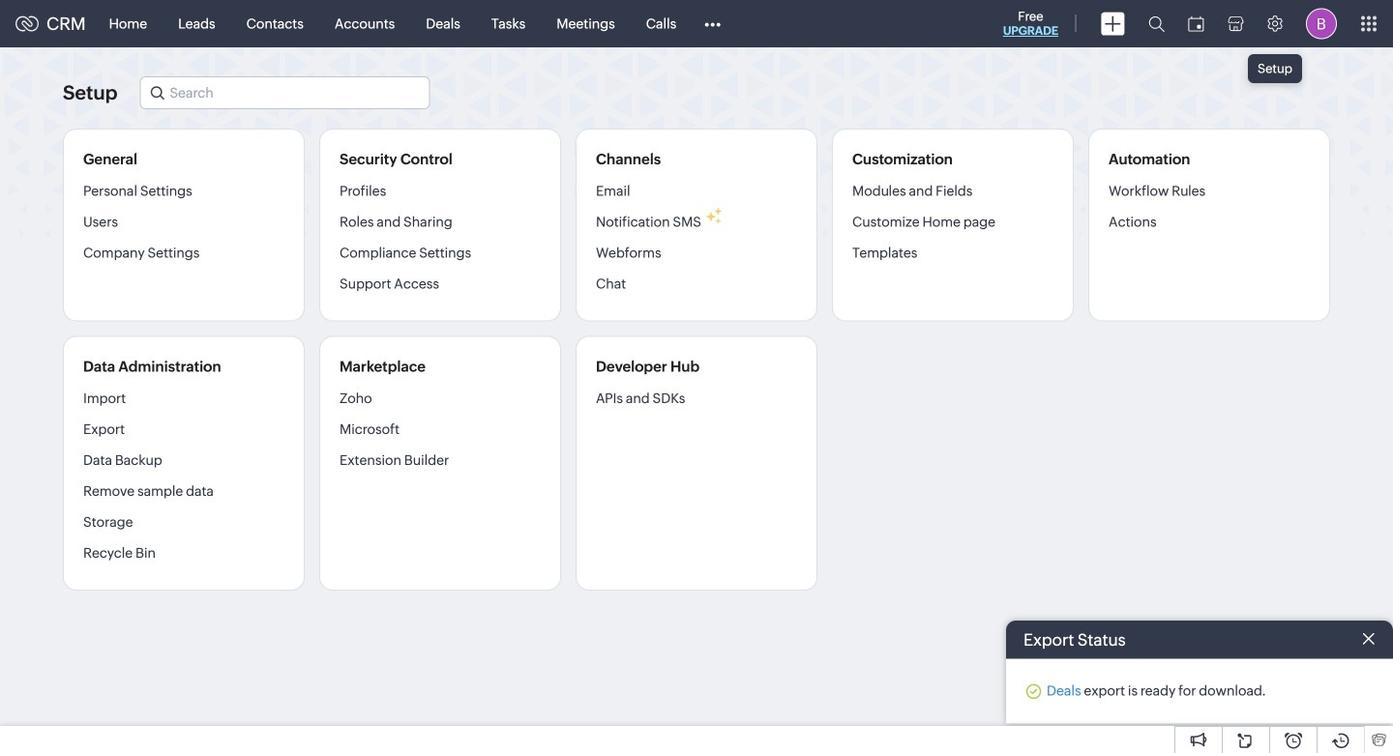 Task type: vqa. For each thing, say whether or not it's contained in the screenshot.
calendar image
yes



Task type: locate. For each thing, give the bounding box(es) containing it.
create menu image
[[1101, 12, 1125, 35]]

Other Modules field
[[692, 8, 734, 39]]

search element
[[1137, 0, 1177, 47]]

None field
[[140, 76, 430, 109]]



Task type: describe. For each thing, give the bounding box(es) containing it.
profile image
[[1306, 8, 1337, 39]]

calendar image
[[1188, 16, 1205, 31]]

profile element
[[1295, 0, 1349, 47]]

search image
[[1149, 15, 1165, 32]]

Search text field
[[141, 77, 429, 108]]

create menu element
[[1090, 0, 1137, 47]]

logo image
[[15, 16, 39, 31]]



